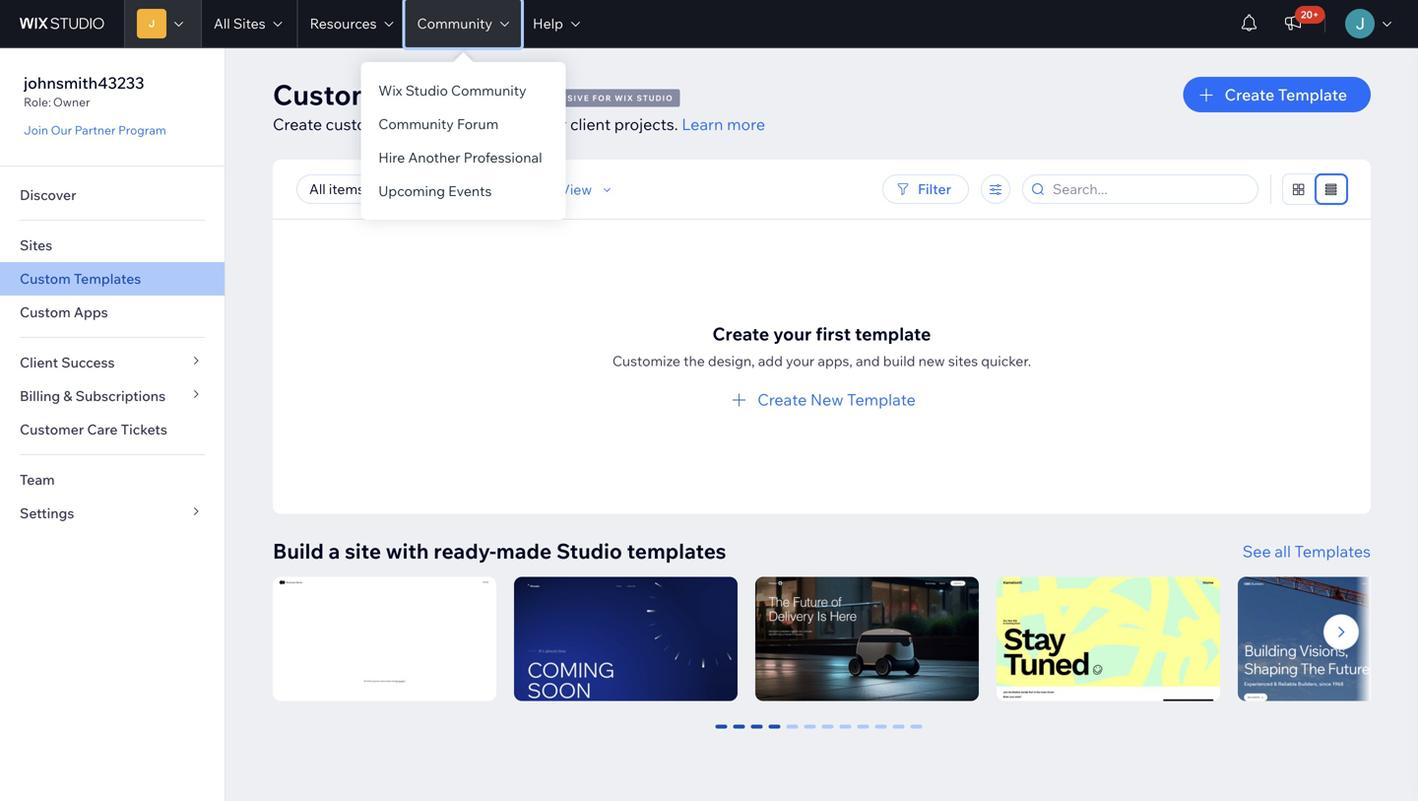 Task type: vqa. For each thing, say whether or not it's contained in the screenshot.
Create your first template Customize the design, add your apps, and build new sites quicker.
yes



Task type: describe. For each thing, give the bounding box(es) containing it.
customize
[[613, 352, 681, 370]]

professional
[[464, 149, 542, 166]]

to
[[462, 114, 477, 134]]

first
[[816, 323, 851, 345]]

partner
[[75, 123, 116, 137]]

create for template
[[1225, 85, 1275, 104]]

0 vertical spatial your
[[534, 114, 567, 134]]

quicker.
[[982, 352, 1032, 370]]

1 vertical spatial for
[[510, 114, 531, 134]]

johnsmith43233
[[24, 73, 144, 93]]

design,
[[708, 352, 755, 370]]

owner
[[53, 95, 90, 109]]

community forum
[[379, 115, 499, 133]]

success
[[61, 354, 115, 371]]

learn
[[682, 114, 724, 134]]

client success
[[20, 354, 115, 371]]

0 horizontal spatial studio
[[406, 82, 448, 99]]

billing & subscriptions button
[[0, 379, 225, 413]]

discover link
[[0, 178, 225, 212]]

1 vertical spatial templates
[[627, 538, 727, 564]]

events
[[448, 182, 492, 200]]

billing & subscriptions
[[20, 387, 166, 404]]

(
[[444, 180, 449, 198]]

all sites
[[214, 15, 266, 32]]

create template button
[[1184, 77, 1372, 112]]

template inside button
[[1279, 85, 1348, 104]]

learn more button
[[682, 112, 766, 136]]

1 vertical spatial community
[[451, 82, 527, 99]]

site
[[345, 538, 381, 564]]

add
[[758, 352, 783, 370]]

2 create new template button from the left
[[758, 388, 916, 411]]

manage view button
[[505, 181, 616, 198]]

upcoming events
[[379, 182, 492, 200]]

client
[[20, 354, 58, 371]]

view
[[561, 181, 592, 198]]

)
[[458, 180, 462, 198]]

billing
[[20, 387, 60, 404]]

see all templates button
[[1243, 539, 1372, 563]]

0 vertical spatial custom templates
[[273, 77, 519, 112]]

subscriptions
[[76, 387, 166, 404]]

1 horizontal spatial wix
[[615, 93, 634, 103]]

ready-
[[434, 538, 497, 564]]

discover
[[20, 186, 76, 203]]

with
[[386, 538, 429, 564]]

custom for custom apps link
[[20, 303, 71, 321]]

create for custom
[[273, 114, 322, 134]]

exclusive
[[537, 93, 590, 103]]

use
[[480, 114, 506, 134]]

exclusive for wix studio
[[537, 93, 674, 103]]

1 create new template button from the left
[[728, 388, 916, 411]]

program
[[118, 123, 166, 137]]

&
[[63, 387, 72, 404]]

forum
[[457, 115, 499, 133]]

build
[[884, 352, 916, 370]]

help
[[533, 15, 564, 32]]

settings button
[[0, 497, 225, 530]]

manage view
[[505, 181, 592, 198]]

projects.
[[615, 114, 679, 134]]

build a site with ready-made studio templates
[[273, 538, 727, 564]]

customer care tickets link
[[0, 413, 225, 446]]

another
[[408, 149, 461, 166]]

community for community
[[417, 15, 493, 32]]

0
[[449, 180, 458, 198]]

help button
[[521, 0, 592, 47]]

2 vertical spatial your
[[786, 352, 815, 370]]

templates inside button
[[1295, 541, 1372, 561]]

custom for custom templates link on the top of page
[[20, 270, 71, 287]]

0 horizontal spatial wix
[[379, 82, 403, 99]]

resources
[[310, 15, 377, 32]]

team
[[20, 471, 55, 488]]

tickets
[[121, 421, 167, 438]]

custom apps
[[20, 303, 108, 321]]

sidebar element
[[0, 47, 226, 801]]

more
[[727, 114, 766, 134]]

custom apps link
[[0, 296, 225, 329]]



Task type: locate. For each thing, give the bounding box(es) containing it.
made
[[497, 538, 552, 564]]

sites down discover
[[20, 236, 52, 254]]

templates
[[382, 77, 519, 112], [74, 270, 141, 287], [1295, 541, 1372, 561]]

your up add
[[774, 323, 812, 345]]

0 vertical spatial sites
[[233, 15, 266, 32]]

sites
[[949, 352, 979, 370]]

custom templates up the custom
[[273, 77, 519, 112]]

1 vertical spatial custom templates
[[20, 270, 141, 287]]

list
[[273, 577, 1419, 701]]

1 vertical spatial template
[[848, 390, 916, 409]]

0 horizontal spatial template
[[848, 390, 916, 409]]

care
[[87, 421, 118, 438]]

filter button
[[883, 174, 970, 204]]

0 horizontal spatial custom templates
[[20, 270, 141, 287]]

0 vertical spatial for
[[593, 93, 612, 103]]

Unsaved view field
[[303, 175, 438, 203]]

template down and
[[848, 390, 916, 409]]

your
[[534, 114, 567, 134], [774, 323, 812, 345], [786, 352, 815, 370]]

custom templates inside sidebar element
[[20, 270, 141, 287]]

1 horizontal spatial for
[[593, 93, 612, 103]]

1 horizontal spatial templates
[[382, 77, 519, 112]]

community up use
[[451, 82, 527, 99]]

wix up projects.
[[615, 93, 634, 103]]

2 vertical spatial custom
[[20, 303, 71, 321]]

0 horizontal spatial sites
[[20, 236, 52, 254]]

apps
[[74, 303, 108, 321]]

community
[[417, 15, 493, 32], [451, 82, 527, 99], [379, 115, 454, 133]]

see all templates
[[1243, 541, 1372, 561]]

new
[[919, 352, 946, 370]]

for up client
[[593, 93, 612, 103]]

1 vertical spatial sites
[[20, 236, 52, 254]]

template
[[1279, 85, 1348, 104], [848, 390, 916, 409]]

create for your
[[713, 323, 770, 345]]

sites inside sidebar element
[[20, 236, 52, 254]]

hire another professional
[[379, 149, 542, 166]]

1 vertical spatial your
[[774, 323, 812, 345]]

apps,
[[818, 352, 853, 370]]

j
[[148, 17, 155, 30]]

2 vertical spatial templates
[[1295, 541, 1372, 561]]

custom up custom apps
[[20, 270, 71, 287]]

all
[[214, 15, 230, 32]]

team link
[[0, 463, 225, 497]]

( 0 )
[[444, 180, 462, 198]]

2 horizontal spatial studio
[[637, 93, 674, 103]]

template
[[855, 323, 932, 345]]

1 horizontal spatial template
[[1279, 85, 1348, 104]]

sites
[[233, 15, 266, 32], [20, 236, 52, 254]]

and
[[856, 352, 881, 370]]

new
[[811, 390, 844, 409]]

wix studio community
[[379, 82, 527, 99]]

studio right "made"
[[557, 538, 623, 564]]

create custom templates to use for your client projects. learn more
[[273, 114, 766, 134]]

your down the 'exclusive'
[[534, 114, 567, 134]]

Search... field
[[1047, 175, 1252, 203]]

templates down sites link
[[74, 270, 141, 287]]

0 vertical spatial template
[[1279, 85, 1348, 104]]

filter
[[918, 180, 952, 198]]

0 horizontal spatial templates
[[384, 114, 458, 134]]

custom
[[273, 77, 376, 112], [20, 270, 71, 287], [20, 303, 71, 321]]

custom
[[326, 114, 381, 134]]

create template
[[1225, 85, 1348, 104]]

2 horizontal spatial templates
[[1295, 541, 1372, 561]]

studio
[[406, 82, 448, 99], [637, 93, 674, 103], [557, 538, 623, 564]]

upcoming events link
[[361, 174, 566, 208]]

your right add
[[786, 352, 815, 370]]

for right use
[[510, 114, 531, 134]]

join
[[24, 123, 48, 137]]

20+
[[1302, 8, 1320, 21]]

sites right all on the left of the page
[[233, 15, 266, 32]]

community up another
[[379, 115, 454, 133]]

client
[[571, 114, 611, 134]]

0 vertical spatial custom
[[273, 77, 376, 112]]

1 vertical spatial custom
[[20, 270, 71, 287]]

all
[[1275, 541, 1292, 561]]

1 horizontal spatial templates
[[627, 538, 727, 564]]

a
[[329, 538, 340, 564]]

join our partner program button
[[24, 121, 166, 139]]

create for new
[[758, 390, 807, 409]]

create inside create your first template customize the design, add your apps, and build new sites quicker.
[[713, 323, 770, 345]]

templates inside sidebar element
[[74, 270, 141, 287]]

hire another professional link
[[361, 141, 566, 174]]

0 horizontal spatial templates
[[74, 270, 141, 287]]

templates
[[384, 114, 458, 134], [627, 538, 727, 564]]

studio up community forum
[[406, 82, 448, 99]]

create your first template customize the design, add your apps, and build new sites quicker.
[[613, 323, 1032, 370]]

create new template
[[758, 390, 916, 409]]

custom up the custom
[[273, 77, 376, 112]]

custom templates up apps
[[20, 270, 141, 287]]

custom left apps
[[20, 303, 71, 321]]

client success button
[[0, 346, 225, 379]]

0 vertical spatial community
[[417, 15, 493, 32]]

templates right all
[[1295, 541, 1372, 561]]

1 vertical spatial templates
[[74, 270, 141, 287]]

customer care tickets
[[20, 421, 167, 438]]

templates up community forum
[[382, 77, 519, 112]]

community for community forum
[[379, 115, 454, 133]]

sites link
[[0, 229, 225, 262]]

2 vertical spatial community
[[379, 115, 454, 133]]

0 horizontal spatial for
[[510, 114, 531, 134]]

community forum link
[[361, 107, 566, 141]]

j button
[[124, 0, 201, 47]]

1 horizontal spatial custom templates
[[273, 77, 519, 112]]

customer
[[20, 421, 84, 438]]

1 horizontal spatial studio
[[557, 538, 623, 564]]

upcoming
[[379, 182, 445, 200]]

custom templates link
[[0, 262, 225, 296]]

community up wix studio community
[[417, 15, 493, 32]]

see
[[1243, 541, 1272, 561]]

join our partner program
[[24, 123, 166, 137]]

manage
[[505, 181, 558, 198]]

1 horizontal spatial sites
[[233, 15, 266, 32]]

build
[[273, 538, 324, 564]]

settings
[[20, 505, 74, 522]]

custom templates
[[273, 77, 519, 112], [20, 270, 141, 287]]

0 vertical spatial templates
[[384, 114, 458, 134]]

template down 20+
[[1279, 85, 1348, 104]]

create new template button
[[728, 388, 916, 411], [758, 388, 916, 411]]

hire
[[379, 149, 405, 166]]

wix up the custom
[[379, 82, 403, 99]]

role:
[[24, 95, 51, 109]]

for
[[593, 93, 612, 103], [510, 114, 531, 134]]

wix studio community link
[[361, 74, 566, 107]]

0 vertical spatial templates
[[382, 77, 519, 112]]

studio up projects.
[[637, 93, 674, 103]]



